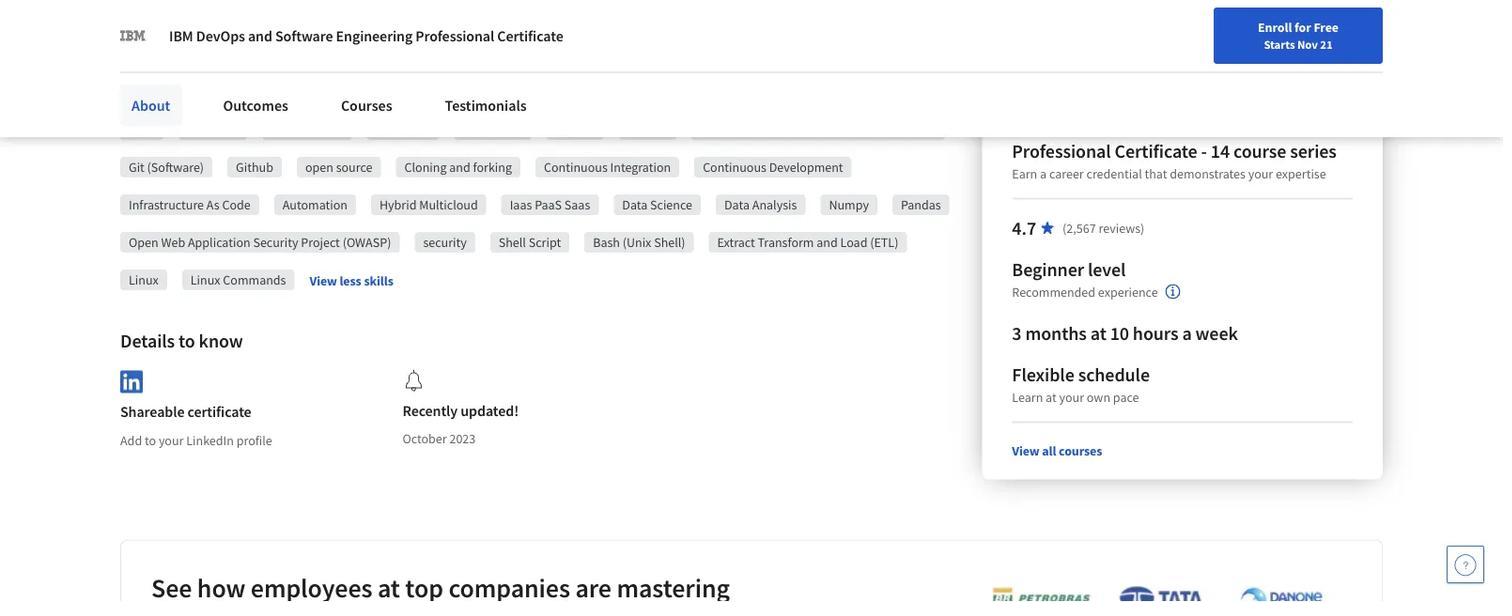 Task type: vqa. For each thing, say whether or not it's contained in the screenshot.
1st continuous
yes



Task type: locate. For each thing, give the bounding box(es) containing it.
distributed
[[700, 121, 761, 138]]

ibm devops and software engineering professional certificate
[[169, 26, 563, 45]]

add
[[120, 432, 142, 449]]

certificate up that
[[1115, 139, 1198, 163]]

0 vertical spatial and
[[248, 26, 272, 45]]

know
[[199, 329, 243, 353]]

web
[[161, 234, 185, 251]]

1 vertical spatial professional
[[1012, 139, 1111, 163]]

0 horizontal spatial at
[[1046, 389, 1057, 406]]

0 vertical spatial a
[[1040, 165, 1047, 182]]

devops
[[196, 26, 245, 45]]

0 horizontal spatial view
[[310, 272, 337, 289]]

2 vertical spatial and
[[817, 234, 838, 251]]

about link
[[120, 85, 182, 126]]

1 continuous from the left
[[544, 159, 608, 176]]

0 vertical spatial certificate
[[497, 26, 563, 45]]

flexible schedule learn at your own pace
[[1012, 363, 1150, 406]]

continuous for continuous integration
[[544, 159, 608, 176]]

professional
[[416, 26, 494, 45], [1012, 139, 1111, 163]]

your
[[1248, 165, 1273, 182], [1059, 389, 1084, 406], [159, 432, 184, 449]]

transfer
[[256, 84, 301, 101]]

scrum
[[495, 46, 531, 63]]

coursera image
[[23, 15, 142, 45]]

0 vertical spatial view
[[310, 272, 337, 289]]

view inside button
[[310, 272, 337, 289]]

experience
[[1098, 284, 1158, 301]]

1 horizontal spatial continuous
[[703, 159, 767, 176]]

0 vertical spatial at
[[1091, 322, 1107, 345]]

1 horizontal spatial view
[[1012, 442, 1040, 459]]

2 vertical spatial your
[[159, 432, 184, 449]]

october 2023
[[403, 430, 476, 447]]

extract
[[717, 234, 755, 251]]

bash
[[593, 234, 620, 251]]

demonstrates
[[1170, 165, 1246, 182]]

about
[[132, 96, 170, 115]]

professional up career
[[1012, 139, 1111, 163]]

control
[[807, 121, 849, 138]]

data up extract
[[724, 196, 750, 213]]

0 horizontal spatial professional
[[416, 26, 494, 45]]

version
[[764, 121, 805, 138]]

0 horizontal spatial linux
[[129, 272, 159, 288]]

1 data from the left
[[622, 196, 648, 213]]

1 linux from the left
[[129, 272, 159, 288]]

view less skills button
[[310, 271, 393, 290]]

recommended
[[1012, 284, 1096, 301]]

pace
[[1113, 389, 1139, 406]]

view left less
[[310, 272, 337, 289]]

updated!
[[461, 401, 519, 420]]

continuous
[[544, 159, 608, 176], [703, 159, 767, 176]]

open
[[305, 159, 333, 176]]

continuous down "logging"
[[544, 159, 608, 176]]

0 horizontal spatial to
[[145, 432, 156, 449]]

data science
[[622, 196, 693, 213]]

0 vertical spatial your
[[1248, 165, 1273, 182]]

view less skills
[[310, 272, 393, 289]]

view for view less skills
[[310, 272, 337, 289]]

1 horizontal spatial and
[[449, 159, 471, 176]]

bash (unix shell)
[[593, 234, 686, 251]]

linkedin
[[186, 432, 234, 449]]

development
[[769, 159, 843, 176]]

2 data from the left
[[724, 196, 750, 213]]

course
[[1234, 139, 1287, 163]]

to left 'know'
[[179, 329, 195, 353]]

view left all
[[1012, 442, 1040, 459]]

security
[[253, 234, 298, 251]]

your down course
[[1248, 165, 1273, 182]]

add to your linkedin profile
[[120, 432, 272, 449]]

and for ibm
[[248, 26, 272, 45]]

view
[[310, 272, 337, 289], [1012, 442, 1040, 459]]

iaas
[[510, 196, 532, 213]]

numpy
[[829, 196, 869, 213]]

certificate up scrum
[[497, 26, 563, 45]]

systems
[[851, 121, 897, 138]]

1 horizontal spatial professional
[[1012, 139, 1111, 163]]

linux commands
[[191, 272, 286, 288]]

career
[[1049, 165, 1084, 182]]

iaas paas saas
[[510, 196, 590, 213]]

software
[[275, 26, 333, 45]]

2 horizontal spatial and
[[817, 234, 838, 251]]

your inside professional certificate - 14 course series earn a career credential that demonstrates your expertise
[[1248, 165, 1273, 182]]

view for view all courses
[[1012, 442, 1040, 459]]

git
[[129, 159, 145, 176]]

0 horizontal spatial data
[[622, 196, 648, 213]]

less
[[340, 272, 361, 289]]

and up automated testing
[[248, 26, 272, 45]]

1 horizontal spatial certificate
[[1115, 139, 1198, 163]]

0 horizontal spatial certificate
[[497, 26, 563, 45]]

1 vertical spatial at
[[1046, 389, 1057, 406]]

engineering
[[336, 26, 413, 45]]

3 months at 10 hours a week
[[1012, 322, 1238, 345]]

(rest)
[[304, 84, 340, 101]]

linux down open
[[129, 272, 159, 288]]

1 vertical spatial view
[[1012, 442, 1040, 459]]

at left 10
[[1091, 322, 1107, 345]]

None search field
[[268, 12, 719, 49]]

data left science
[[622, 196, 648, 213]]

and
[[248, 26, 272, 45], [449, 159, 471, 176], [817, 234, 838, 251]]

courses
[[1059, 442, 1103, 459]]

a left 'week'
[[1183, 322, 1192, 345]]

help center image
[[1455, 553, 1477, 576]]

at inside flexible schedule learn at your own pace
[[1046, 389, 1057, 406]]

0 vertical spatial to
[[179, 329, 195, 353]]

2 continuous from the left
[[703, 159, 767, 176]]

(software)
[[147, 159, 204, 176]]

to
[[179, 329, 195, 353], [145, 432, 156, 449]]

1 horizontal spatial linux
[[191, 272, 220, 288]]

level
[[1088, 258, 1126, 281]]

infrastructure as code
[[129, 196, 251, 213]]

cloning
[[404, 159, 447, 176]]

1 horizontal spatial your
[[1059, 389, 1084, 406]]

enroll
[[1258, 19, 1292, 36]]

logging
[[555, 121, 596, 138]]

2 linux from the left
[[191, 272, 220, 288]]

0 horizontal spatial and
[[248, 26, 272, 45]]

at right learn
[[1046, 389, 1057, 406]]

your left own
[[1059, 389, 1084, 406]]

0 horizontal spatial your
[[159, 432, 184, 449]]

all
[[1042, 442, 1057, 459]]

1 vertical spatial to
[[145, 432, 156, 449]]

your down shareable certificate at the bottom
[[159, 432, 184, 449]]

automated testing
[[212, 46, 315, 63]]

your inside flexible schedule learn at your own pace
[[1059, 389, 1084, 406]]

testing
[[276, 46, 315, 63]]

paas
[[535, 196, 562, 213]]

details
[[120, 329, 175, 353]]

2 horizontal spatial your
[[1248, 165, 1273, 182]]

continuous down distributed on the top of page
[[703, 159, 767, 176]]

0 horizontal spatial a
[[1040, 165, 1047, 182]]

to right add
[[145, 432, 156, 449]]

free
[[1314, 19, 1339, 36]]

professional up the applications
[[416, 26, 494, 45]]

1 vertical spatial a
[[1183, 322, 1192, 345]]

open
[[129, 234, 158, 251]]

data for data analysis
[[724, 196, 750, 213]]

enroll for free starts nov 21
[[1258, 19, 1339, 52]]

and left load
[[817, 234, 838, 251]]

for
[[1295, 19, 1311, 36]]

monitoring
[[463, 121, 523, 138]]

ibm image
[[120, 23, 147, 49]]

1 vertical spatial and
[[449, 159, 471, 176]]

a right earn
[[1040, 165, 1047, 182]]

1 horizontal spatial to
[[179, 329, 195, 353]]

and left forking
[[449, 159, 471, 176]]

security
[[423, 234, 467, 251]]

1 horizontal spatial data
[[724, 196, 750, 213]]

3
[[1012, 322, 1022, 345]]

0 horizontal spatial continuous
[[544, 159, 608, 176]]

14
[[1211, 139, 1230, 163]]

data
[[622, 196, 648, 213], [724, 196, 750, 213]]

tdd/bdd
[[187, 121, 239, 138]]

analysis
[[752, 196, 797, 213]]

pandas
[[901, 196, 941, 213]]

1 vertical spatial your
[[1059, 389, 1084, 406]]

own
[[1087, 389, 1111, 406]]

1 vertical spatial certificate
[[1115, 139, 1198, 163]]

week
[[1196, 322, 1238, 345]]

certificate
[[497, 26, 563, 45], [1115, 139, 1198, 163]]

a
[[1040, 165, 1047, 182], [1183, 322, 1192, 345]]

linux down application
[[191, 272, 220, 288]]

script
[[529, 234, 561, 251]]

profile
[[236, 432, 272, 449]]



Task type: describe. For each thing, give the bounding box(es) containing it.
recently
[[403, 401, 458, 420]]

view all courses link
[[1012, 442, 1103, 459]]

open source
[[305, 159, 373, 176]]

science
[[650, 196, 693, 213]]

distributed version control systems (dvcs)
[[700, 121, 936, 138]]

forking
[[473, 159, 512, 176]]

(unix
[[623, 234, 651, 251]]

load
[[841, 234, 868, 251]]

scrum methodology
[[495, 46, 606, 63]]

tracing
[[628, 121, 668, 138]]

10
[[1110, 322, 1129, 345]]

data for data science
[[622, 196, 648, 213]]

applications
[[407, 84, 475, 101]]

to for your
[[145, 432, 156, 449]]

representational state transfer (rest)
[[129, 84, 340, 101]]

saas
[[565, 196, 590, 213]]

outcomes
[[223, 96, 288, 115]]

continuous for continuous development
[[703, 159, 767, 176]]

show notifications image
[[1250, 23, 1272, 46]]

ibm
[[169, 26, 193, 45]]

1 horizontal spatial at
[[1091, 322, 1107, 345]]

cloning and forking
[[404, 159, 512, 176]]

and for extract
[[817, 234, 838, 251]]

(2,567
[[1063, 220, 1096, 237]]

transform
[[758, 234, 814, 251]]

1 horizontal spatial a
[[1183, 322, 1192, 345]]

data analysis
[[724, 196, 797, 213]]

(dvcs)
[[899, 121, 936, 138]]

shell
[[499, 234, 526, 251]]

view all courses
[[1012, 442, 1103, 459]]

(etl)
[[870, 234, 899, 251]]

that
[[1145, 165, 1167, 182]]

observability
[[271, 121, 344, 138]]

certificate
[[187, 403, 251, 422]]

4.7
[[1012, 216, 1036, 240]]

coursera enterprise logos image
[[964, 585, 1340, 602]]

(owasp)
[[343, 234, 391, 251]]

openshift
[[507, 84, 560, 101]]

github
[[236, 159, 273, 176]]

october
[[403, 430, 447, 447]]

recommended experience
[[1012, 284, 1158, 301]]

recently updated!
[[403, 401, 519, 420]]

months
[[1025, 322, 1087, 345]]

0 vertical spatial professional
[[416, 26, 494, 45]]

hybrid
[[380, 196, 417, 213]]

agile
[[129, 121, 155, 138]]

to for know
[[179, 329, 195, 353]]

details to know
[[120, 329, 243, 353]]

testimonials
[[445, 96, 527, 115]]

shell)
[[654, 234, 686, 251]]

expertise
[[1276, 165, 1326, 182]]

starts
[[1264, 37, 1295, 52]]

linux for linux
[[129, 272, 159, 288]]

professional inside professional certificate - 14 course series earn a career credential that demonstrates your expertise
[[1012, 139, 1111, 163]]

linux for linux commands
[[191, 272, 220, 288]]

a inside professional certificate - 14 course series earn a career credential that demonstrates your expertise
[[1040, 165, 1047, 182]]

continuous integration
[[544, 159, 671, 176]]

testimonials link
[[434, 85, 538, 126]]

commands
[[223, 272, 286, 288]]

automated
[[212, 46, 273, 63]]

-
[[1201, 139, 1207, 163]]

state
[[225, 84, 253, 101]]

extract transform and load (etl)
[[717, 234, 899, 251]]

certificate inside professional certificate - 14 course series earn a career credential that demonstrates your expertise
[[1115, 139, 1198, 163]]

earn
[[1012, 165, 1038, 182]]

reviews)
[[1099, 220, 1145, 237]]

multicloud
[[419, 196, 478, 213]]

git (software)
[[129, 159, 204, 176]]

representational
[[129, 84, 223, 101]]

beginner
[[1012, 258, 1084, 281]]

automation
[[283, 196, 348, 213]]

nov
[[1298, 37, 1318, 52]]

shareable
[[120, 403, 185, 422]]

outcomes link
[[212, 85, 300, 126]]

open web application security project (owasp)
[[129, 234, 391, 251]]

as
[[207, 196, 220, 213]]

2023
[[450, 430, 476, 447]]

shell script
[[499, 234, 561, 251]]

professional certificate - 14 course series earn a career credential that demonstrates your expertise
[[1012, 139, 1337, 182]]

credential
[[1087, 165, 1142, 182]]

information about difficulty level pre-requisites. image
[[1166, 284, 1181, 299]]

series
[[1290, 139, 1337, 163]]

courses link
[[330, 85, 404, 126]]



